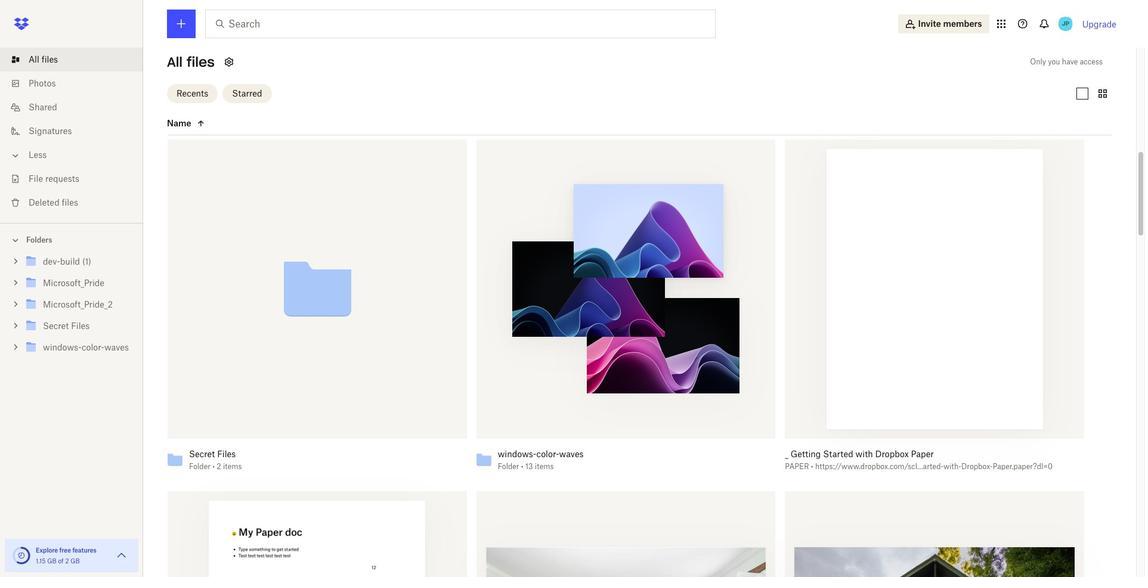 Task type: locate. For each thing, give the bounding box(es) containing it.
1 horizontal spatial items
[[535, 462, 554, 471]]

0 vertical spatial waves
[[104, 342, 129, 353]]

0 horizontal spatial dev-
[[43, 257, 60, 267]]

0 horizontal spatial files
[[71, 321, 90, 331]]

gb
[[47, 558, 56, 565], [71, 558, 80, 565]]

color- inside windows-color-waves folder • 13 items
[[537, 449, 559, 459]]

photos link
[[10, 72, 143, 95]]

2 inside the explore free features 1.15 gb of 2 gb
[[65, 558, 69, 565]]

waves
[[104, 342, 129, 353], [559, 449, 584, 459]]

paper
[[911, 449, 934, 459]]

0 horizontal spatial 2
[[65, 558, 69, 565]]

0 vertical spatial (1)
[[228, 97, 237, 107]]

secret inside the secret files link
[[43, 321, 69, 331]]

1 horizontal spatial windows-
[[498, 449, 537, 459]]

1 horizontal spatial gb
[[71, 558, 80, 565]]

1 horizontal spatial 2
[[217, 462, 221, 471]]

0 vertical spatial 2
[[217, 462, 221, 471]]

0 vertical spatial color-
[[82, 342, 104, 353]]

• inside secret files folder • 2 items
[[212, 462, 215, 471]]

•
[[212, 462, 215, 471], [521, 462, 524, 471], [811, 462, 813, 471]]

0 horizontal spatial (1)
[[82, 257, 91, 267]]

upgrade
[[1083, 19, 1117, 29]]

files inside list item
[[42, 54, 58, 64]]

secret files link
[[24, 319, 134, 335]]

signatures link
[[10, 119, 143, 143]]

folder, windows-color-waves row
[[472, 140, 776, 479]]

dropbox-
[[962, 462, 993, 471]]

dev- inside group
[[43, 257, 60, 267]]

0 vertical spatial dev-
[[189, 97, 206, 107]]

1 horizontal spatial (1)
[[228, 97, 237, 107]]

group
[[0, 249, 143, 367]]

quota usage element
[[12, 546, 31, 566]]

1 items from the left
[[223, 462, 242, 471]]

list containing all files
[[0, 41, 143, 223]]

all up recents
[[167, 54, 183, 70]]

items
[[223, 462, 242, 471], [535, 462, 554, 471]]

microsoft_pride_2 link
[[24, 297, 134, 313]]

2 gb from the left
[[71, 558, 80, 565]]

files inside secret files folder • 2 items
[[217, 449, 236, 459]]

signatures
[[29, 126, 72, 136]]

2 • from the left
[[521, 462, 524, 471]]

0 vertical spatial windows-
[[43, 342, 82, 353]]

files for secret files folder • 2 items
[[217, 449, 236, 459]]

name button
[[167, 116, 267, 130]]

all files
[[167, 54, 215, 70], [29, 54, 58, 64]]

0 horizontal spatial build
[[60, 257, 80, 267]]

build
[[206, 97, 226, 107], [60, 257, 80, 267]]

Search in folder "Dropbox" text field
[[228, 17, 691, 31]]

all files up recents
[[167, 54, 215, 70]]

(1) inside button
[[228, 97, 237, 107]]

0 vertical spatial build
[[206, 97, 226, 107]]

all up photos
[[29, 54, 39, 64]]

secret
[[43, 321, 69, 331], [189, 449, 215, 459]]

(1) up microsoft_pride link at the left of the page
[[82, 257, 91, 267]]

1 vertical spatial dev-build (1)
[[43, 257, 91, 267]]

0 horizontal spatial folder
[[189, 462, 211, 471]]

1 • from the left
[[212, 462, 215, 471]]

dev- up 'name'
[[189, 97, 206, 107]]

files down file requests link
[[62, 197, 78, 208]]

1 horizontal spatial files
[[62, 197, 78, 208]]

gb down features
[[71, 558, 80, 565]]

(1) inside group
[[82, 257, 91, 267]]

0 horizontal spatial files
[[42, 54, 58, 64]]

1 vertical spatial (1)
[[82, 257, 91, 267]]

only
[[1030, 57, 1046, 66]]

1 horizontal spatial dev-
[[189, 97, 206, 107]]

1 horizontal spatial all files
[[167, 54, 215, 70]]

1 horizontal spatial folder
[[498, 462, 519, 471]]

waves inside windows-color-waves folder • 13 items
[[559, 449, 584, 459]]

dev- down folders
[[43, 257, 60, 267]]

name
[[167, 118, 191, 128]]

build up microsoft_pride
[[60, 257, 80, 267]]

(1)
[[228, 97, 237, 107], [82, 257, 91, 267]]

started
[[823, 449, 854, 459]]

files left the "folder settings" image
[[187, 54, 215, 70]]

windows- inside windows-color-waves folder • 13 items
[[498, 449, 537, 459]]

build up name button
[[206, 97, 226, 107]]

dev-build (1) down folders "button"
[[43, 257, 91, 267]]

1 horizontal spatial build
[[206, 97, 226, 107]]

2
[[217, 462, 221, 471], [65, 558, 69, 565]]

members
[[943, 18, 982, 29]]

dev-build (1)
[[189, 97, 237, 107], [43, 257, 91, 267]]

secret inside secret files folder • 2 items
[[189, 449, 215, 459]]

3 • from the left
[[811, 462, 813, 471]]

1 vertical spatial build
[[60, 257, 80, 267]]

folder settings image
[[222, 55, 236, 69]]

1 horizontal spatial waves
[[559, 449, 584, 459]]

0 vertical spatial files
[[71, 321, 90, 331]]

with
[[856, 449, 873, 459]]

0 horizontal spatial waves
[[104, 342, 129, 353]]

2 horizontal spatial •
[[811, 462, 813, 471]]

explore free features 1.15 gb of 2 gb
[[36, 547, 97, 565]]

all files inside list item
[[29, 54, 58, 64]]

secret for secret files folder • 2 items
[[189, 449, 215, 459]]

1 horizontal spatial color-
[[537, 449, 559, 459]]

windows- down the secret files
[[43, 342, 82, 353]]

0 horizontal spatial all
[[29, 54, 39, 64]]

0 horizontal spatial secret
[[43, 321, 69, 331]]

paper.paper?dl=0
[[993, 462, 1053, 471]]

(1) up name button
[[228, 97, 237, 107]]

0 horizontal spatial windows-
[[43, 342, 82, 353]]

1 vertical spatial 2
[[65, 558, 69, 565]]

dev-build (1) up name button
[[189, 97, 237, 107]]

1 horizontal spatial secret
[[189, 449, 215, 459]]

paper
[[785, 462, 809, 471]]

1 vertical spatial waves
[[559, 449, 584, 459]]

requests
[[45, 174, 79, 184]]

0 vertical spatial secret
[[43, 321, 69, 331]]

files up photos
[[42, 54, 58, 64]]

• inside the _ getting started with dropbox paper paper • https://www.dropbox.com/scl…arted-with-dropbox-paper.paper?dl=0
[[811, 462, 813, 471]]

photos
[[29, 78, 56, 88]]

1 horizontal spatial files
[[217, 449, 236, 459]]

waves inside windows-color-waves link
[[104, 342, 129, 353]]

starred button
[[223, 84, 272, 103]]

windows- up 13
[[498, 449, 537, 459]]

files for all files link
[[42, 54, 58, 64]]

1 horizontal spatial dev-build (1)
[[189, 97, 237, 107]]

color-
[[82, 342, 104, 353], [537, 449, 559, 459]]

1 gb from the left
[[47, 558, 56, 565]]

folder, secret files row
[[163, 140, 467, 479]]

list
[[0, 41, 143, 223]]

files
[[187, 54, 215, 70], [42, 54, 58, 64], [62, 197, 78, 208]]

free
[[59, 547, 71, 554]]

color- inside group
[[82, 342, 104, 353]]

1 folder from the left
[[189, 462, 211, 471]]

folder
[[189, 462, 211, 471], [498, 462, 519, 471]]

dev-build (1) button
[[189, 97, 441, 108]]

file, _ getting started with dropbox paper.paper row
[[780, 140, 1085, 479]]

1 vertical spatial color-
[[537, 449, 559, 459]]

all files up photos
[[29, 54, 58, 64]]

0 horizontal spatial all files
[[29, 54, 58, 64]]

access
[[1080, 57, 1103, 66]]

1 vertical spatial windows-
[[498, 449, 537, 459]]

waves for windows-color-waves
[[104, 342, 129, 353]]

gb left 'of'
[[47, 558, 56, 565]]

1 vertical spatial files
[[217, 449, 236, 459]]

secret files button
[[189, 449, 441, 460]]

shared
[[29, 102, 57, 112]]

_
[[785, 449, 789, 459]]

files for secret files
[[71, 321, 90, 331]]

dev-
[[189, 97, 206, 107], [43, 257, 60, 267]]

folder inside secret files folder • 2 items
[[189, 462, 211, 471]]

1 vertical spatial dev-
[[43, 257, 60, 267]]

0 horizontal spatial gb
[[47, 558, 56, 565]]

files
[[71, 321, 90, 331], [217, 449, 236, 459]]

https://www.dropbox.com/scl…arted-
[[815, 462, 944, 471]]

1 vertical spatial secret
[[189, 449, 215, 459]]

0 horizontal spatial color-
[[82, 342, 104, 353]]

windows-
[[43, 342, 82, 353], [498, 449, 537, 459]]

file requests
[[29, 174, 79, 184]]

2 items from the left
[[535, 462, 554, 471]]

dev-build (1) link
[[24, 254, 134, 270]]

less image
[[10, 150, 21, 162]]

0 horizontal spatial •
[[212, 462, 215, 471]]

2 folder from the left
[[498, 462, 519, 471]]

0 horizontal spatial items
[[223, 462, 242, 471]]

all
[[167, 54, 183, 70], [29, 54, 39, 64]]

0 vertical spatial dev-build (1)
[[189, 97, 237, 107]]

1 horizontal spatial •
[[521, 462, 524, 471]]

dropbox image
[[10, 12, 33, 36]]



Task type: vqa. For each thing, say whether or not it's contained in the screenshot.
'dialog'
no



Task type: describe. For each thing, give the bounding box(es) containing it.
explore
[[36, 547, 58, 554]]

invite members button
[[898, 14, 989, 33]]

1 horizontal spatial all
[[167, 54, 183, 70]]

invite members
[[918, 18, 982, 29]]

with-
[[944, 462, 962, 471]]

all files link
[[10, 48, 143, 72]]

waves for windows-color-waves folder • 13 items
[[559, 449, 584, 459]]

features
[[72, 547, 97, 554]]

deleted files
[[29, 197, 78, 208]]

items inside secret files folder • 2 items
[[223, 462, 242, 471]]

recents
[[177, 88, 208, 98]]

2 inside secret files folder • 2 items
[[217, 462, 221, 471]]

dev- inside button
[[189, 97, 206, 107]]

deleted
[[29, 197, 59, 208]]

all files list item
[[0, 48, 143, 72]]

items inside windows-color-waves folder • 13 items
[[535, 462, 554, 471]]

all inside list item
[[29, 54, 39, 64]]

invite
[[918, 18, 941, 29]]

upgrade link
[[1083, 19, 1117, 29]]

getting
[[791, 449, 821, 459]]

dropbox
[[875, 449, 909, 459]]

windows-color-waves folder • 13 items
[[498, 449, 584, 471]]

secret files folder • 2 items
[[189, 449, 242, 471]]

file requests link
[[10, 167, 143, 191]]

jp
[[1062, 20, 1070, 27]]

microsoft_pride link
[[24, 276, 134, 292]]

microsoft_pride
[[43, 278, 104, 288]]

folder inside windows-color-waves folder • 13 items
[[498, 462, 519, 471]]

secret for secret files
[[43, 321, 69, 331]]

build inside button
[[206, 97, 226, 107]]

folders button
[[0, 231, 143, 249]]

of
[[58, 558, 64, 565]]

color- for windows-color-waves
[[82, 342, 104, 353]]

windows-color-waves
[[43, 342, 129, 353]]

microsoft_pride_2
[[43, 299, 113, 310]]

less
[[29, 150, 47, 160]]

windows- for windows-color-waves folder • 13 items
[[498, 449, 537, 459]]

recents button
[[167, 84, 218, 103]]

file, 52f9044b7e2655d26eb85c0b2abdc392-uncropped_scaled_within_1536_1152.webp row
[[476, 492, 776, 577]]

jp button
[[1056, 14, 1075, 33]]

files for deleted files link
[[62, 197, 78, 208]]

have
[[1062, 57, 1078, 66]]

deleted files link
[[10, 191, 143, 215]]

only you have access
[[1030, 57, 1103, 66]]

_ getting started with dropbox paper button
[[785, 449, 1053, 460]]

2 horizontal spatial files
[[187, 54, 215, 70]]

• inside windows-color-waves folder • 13 items
[[521, 462, 524, 471]]

file, 4570_university_ave____pierre_galant_1.0.jpg row
[[785, 492, 1085, 577]]

windows-color-waves button
[[498, 449, 749, 460]]

starred
[[232, 88, 262, 98]]

folders
[[26, 236, 52, 245]]

file, _ my paper doc.paper row
[[168, 492, 467, 577]]

windows- for windows-color-waves
[[43, 342, 82, 353]]

file
[[29, 174, 43, 184]]

windows-color-waves link
[[24, 340, 134, 356]]

shared link
[[10, 95, 143, 119]]

group containing dev-build (1)
[[0, 249, 143, 367]]

dev-build (1) inside button
[[189, 97, 237, 107]]

color- for windows-color-waves folder • 13 items
[[537, 449, 559, 459]]

1.15
[[36, 558, 46, 565]]

0 horizontal spatial dev-build (1)
[[43, 257, 91, 267]]

secret files
[[43, 321, 90, 331]]

_ getting started with dropbox paper paper • https://www.dropbox.com/scl…arted-with-dropbox-paper.paper?dl=0
[[785, 449, 1053, 471]]

13
[[526, 462, 533, 471]]

you
[[1048, 57, 1060, 66]]



